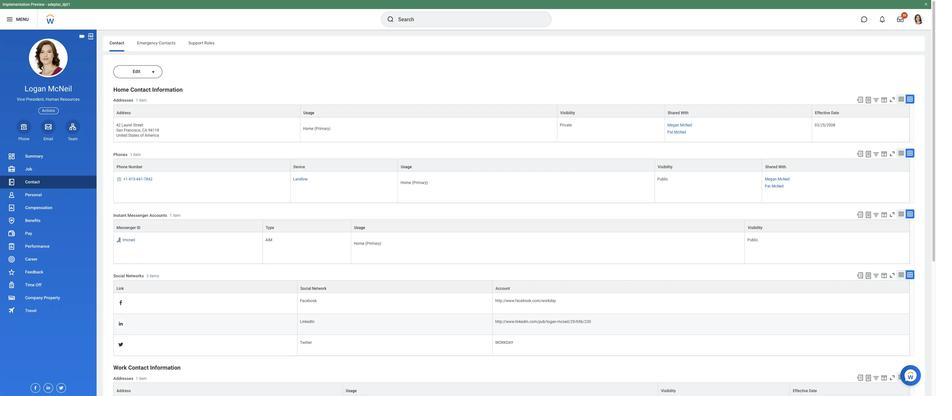 Task type: locate. For each thing, give the bounding box(es) containing it.
item up messenger id popup button
[[173, 213, 181, 218]]

0 horizontal spatial shared
[[668, 111, 680, 115]]

export to excel image for addresses
[[857, 375, 864, 382]]

1 horizontal spatial megan mcneil link
[[765, 176, 790, 182]]

1 horizontal spatial items selected list
[[765, 176, 801, 189]]

item down work contact information
[[139, 377, 147, 381]]

03/25/2008
[[815, 123, 836, 128]]

7842
[[144, 177, 153, 182]]

0 horizontal spatial home (primary)
[[303, 127, 331, 131]]

1 horizontal spatial pat mcneil link
[[765, 183, 784, 189]]

0 vertical spatial address button
[[114, 105, 300, 117]]

addresses 1 item for shared with
[[113, 98, 147, 103]]

1 vertical spatial public
[[748, 238, 759, 243]]

2 row from the top
[[113, 118, 910, 143]]

1 vertical spatial table image
[[899, 211, 905, 218]]

mail image
[[44, 123, 52, 131]]

0 vertical spatial addresses
[[113, 98, 133, 103]]

42 laurel street san francisco, ca 94118 united states of america
[[116, 123, 159, 138]]

toolbar for row containing messenger id
[[854, 210, 915, 220]]

shared
[[668, 111, 680, 115], [766, 165, 778, 170]]

row containing facebook
[[113, 294, 910, 315]]

item up number
[[133, 153, 141, 157]]

summary
[[25, 154, 43, 159]]

1 cell from the left
[[113, 396, 343, 397]]

performance image
[[8, 243, 15, 251]]

row
[[113, 105, 910, 118], [113, 118, 910, 143], [113, 159, 910, 172], [113, 172, 910, 203], [113, 220, 910, 233], [113, 233, 910, 264], [113, 281, 910, 294], [113, 294, 910, 315], [113, 315, 910, 336], [113, 336, 910, 356], [113, 383, 910, 396], [113, 396, 910, 397]]

1 vertical spatial fullscreen image
[[889, 375, 896, 382]]

table image for shared with
[[899, 96, 905, 102]]

1 down work contact information
[[136, 377, 138, 381]]

0 vertical spatial table image
[[899, 150, 905, 157]]

1 vertical spatial date
[[810, 389, 818, 394]]

table image
[[899, 150, 905, 157], [899, 272, 905, 278]]

2 horizontal spatial home (primary) element
[[401, 180, 428, 185]]

pat mcneil link for the leftmost items selected list
[[668, 129, 687, 135]]

0 horizontal spatial shared with
[[668, 111, 689, 115]]

3 row from the top
[[113, 159, 910, 172]]

pay
[[25, 231, 32, 236]]

menu banner
[[0, 0, 932, 30]]

fullscreen image for accounts
[[889, 211, 896, 219]]

company
[[25, 296, 43, 301]]

2 vertical spatial table image
[[899, 375, 905, 381]]

job
[[25, 167, 32, 172]]

team
[[68, 137, 78, 141]]

1 address button from the top
[[114, 105, 300, 117]]

export to excel image for instant messenger accounts
[[857, 211, 864, 219]]

1 vertical spatial addresses 1 item
[[113, 377, 147, 381]]

cell
[[113, 396, 343, 397], [343, 396, 659, 397], [659, 396, 791, 397], [791, 396, 910, 397]]

2 cell from the left
[[343, 396, 659, 397]]

2 horizontal spatial home (primary)
[[401, 181, 428, 185]]

support roles
[[189, 41, 215, 45]]

phones
[[113, 152, 128, 157]]

landline link
[[293, 176, 308, 182]]

1 addresses from the top
[[113, 98, 133, 103]]

2 vertical spatial home (primary)
[[354, 242, 382, 246]]

menu button
[[0, 9, 37, 30]]

pat mcneil for the leftmost the megan mcneil link
[[668, 130, 687, 135]]

view printable version (pdf) image
[[87, 33, 94, 40]]

2 fullscreen image from the top
[[889, 375, 896, 382]]

search image
[[387, 15, 395, 23]]

0 vertical spatial social
[[113, 274, 125, 279]]

item
[[139, 98, 147, 103], [133, 153, 141, 157], [173, 213, 181, 218], [139, 377, 147, 381]]

0 vertical spatial (primary)
[[315, 127, 331, 131]]

pat mcneil for the megan mcneil link to the bottom
[[765, 184, 784, 189]]

1 table image from the top
[[899, 150, 905, 157]]

pat mcneil link
[[668, 129, 687, 135], [765, 183, 784, 189]]

0 horizontal spatial pat mcneil link
[[668, 129, 687, 135]]

addresses 1 item down home contact information
[[113, 98, 147, 103]]

1 vertical spatial select to filter grid data image
[[873, 151, 880, 158]]

1 table image from the top
[[899, 96, 905, 102]]

6 row from the top
[[113, 233, 910, 264]]

shared for bottom shared with popup button
[[766, 165, 778, 170]]

phone image inside row
[[116, 177, 122, 182]]

toolbar for row containing link
[[854, 271, 915, 281]]

1 fullscreen image from the top
[[889, 96, 896, 103]]

1 horizontal spatial public element
[[748, 237, 759, 243]]

effective date
[[816, 111, 840, 115], [793, 389, 818, 394]]

usage
[[304, 111, 314, 115], [401, 165, 412, 170], [354, 226, 365, 230], [346, 389, 357, 394]]

toolbar
[[854, 95, 915, 105], [854, 149, 915, 159], [854, 210, 915, 220], [854, 271, 915, 281], [854, 373, 915, 383]]

1 vertical spatial pat mcneil link
[[765, 183, 784, 189]]

2 horizontal spatial (primary)
[[412, 181, 428, 185]]

social network button
[[298, 281, 493, 293]]

1 vertical spatial address
[[117, 389, 131, 394]]

0 vertical spatial items selected list
[[668, 122, 703, 135]]

item inside instant messenger accounts 1 item
[[173, 213, 181, 218]]

row containing 42 laurel street
[[113, 118, 910, 143]]

items selected list
[[668, 122, 703, 135], [765, 176, 801, 189]]

1 vertical spatial shared
[[766, 165, 778, 170]]

1 vertical spatial phone image
[[116, 177, 122, 182]]

vice
[[17, 97, 25, 102]]

linkedin image left twitter icon on the bottom of the page
[[44, 384, 51, 391]]

0 vertical spatial phone
[[18, 137, 29, 141]]

0 horizontal spatial pat
[[668, 130, 674, 135]]

http://www.linkedin.com/pub/logan-
[[496, 320, 558, 325]]

logan mcneil
[[25, 84, 72, 93]]

messenger up lmcneil link
[[117, 226, 136, 230]]

megan
[[668, 123, 680, 128], [765, 177, 777, 182]]

1 horizontal spatial megan
[[765, 177, 777, 182]]

social for network
[[301, 287, 311, 291]]

1 for shared with
[[136, 98, 138, 103]]

1 vertical spatial megan mcneil link
[[765, 176, 790, 182]]

messenger
[[128, 213, 148, 218], [117, 226, 136, 230]]

item down home contact information
[[139, 98, 147, 103]]

30
[[903, 14, 907, 17]]

networks
[[126, 274, 144, 279]]

linkedin image up twitter image
[[118, 321, 124, 327]]

information
[[152, 86, 183, 93], [150, 365, 181, 372]]

visibility button
[[558, 105, 665, 117], [655, 159, 763, 172], [745, 220, 910, 232], [659, 384, 790, 396]]

preview
[[31, 2, 45, 7]]

select to filter grid data image for 3
[[873, 273, 880, 279]]

1 horizontal spatial phone image
[[116, 177, 122, 182]]

0 vertical spatial shared with button
[[665, 105, 812, 117]]

address for shared with
[[117, 111, 131, 115]]

42
[[116, 123, 121, 128]]

0 vertical spatial with
[[681, 111, 689, 115]]

caret down image
[[150, 69, 157, 75]]

expand table image
[[907, 96, 914, 102], [907, 150, 914, 157], [907, 272, 914, 278], [907, 375, 914, 381]]

click to view/edit grid preferences image
[[881, 96, 888, 103], [881, 151, 888, 158], [881, 211, 888, 219], [881, 375, 888, 382]]

94118
[[148, 128, 159, 133]]

career
[[25, 257, 38, 262]]

workday
[[496, 341, 514, 346]]

0 vertical spatial table image
[[899, 96, 905, 102]]

11 row from the top
[[113, 383, 910, 396]]

1 vertical spatial messenger
[[117, 226, 136, 230]]

export to worksheets image for visibility
[[865, 151, 873, 158]]

0 horizontal spatial date
[[810, 389, 818, 394]]

0 horizontal spatial public element
[[658, 176, 669, 182]]

addresses down work
[[113, 377, 133, 381]]

personal
[[25, 193, 42, 198]]

1 horizontal spatial shared with
[[766, 165, 787, 170]]

0 vertical spatial addresses 1 item
[[113, 98, 147, 103]]

contact down edit
[[130, 86, 151, 93]]

export to worksheets image
[[865, 96, 873, 104], [865, 151, 873, 158], [865, 272, 873, 280], [865, 375, 873, 383]]

4 row from the top
[[113, 172, 910, 203]]

effective date button
[[813, 105, 910, 117], [791, 384, 910, 396]]

1 horizontal spatial pat
[[765, 184, 771, 189]]

export to excel image
[[857, 151, 864, 158], [857, 211, 864, 219], [857, 272, 864, 279], [857, 375, 864, 382]]

table image for visibility
[[899, 211, 905, 218]]

1 vertical spatial linkedin image
[[44, 384, 51, 391]]

public element
[[658, 176, 669, 182], [748, 237, 759, 243]]

item for shared with
[[139, 98, 147, 103]]

aim
[[266, 238, 273, 243]]

phone image up the phone logan mcneil element
[[19, 123, 28, 131]]

instant
[[113, 213, 126, 218]]

1 right phones
[[130, 153, 132, 157]]

messenger id
[[117, 226, 141, 230]]

addresses 1 item down work
[[113, 377, 147, 381]]

email logan mcneil element
[[41, 137, 56, 142]]

0 horizontal spatial with
[[681, 111, 689, 115]]

phone up summary
[[18, 137, 29, 141]]

address up laurel
[[117, 111, 131, 115]]

mcneil/29/65b/230
[[558, 320, 591, 325]]

mcneil
[[48, 84, 72, 93], [681, 123, 693, 128], [675, 130, 687, 135], [778, 177, 790, 182], [772, 184, 784, 189]]

item for effective date
[[139, 377, 147, 381]]

phone inside row
[[117, 165, 128, 170]]

1 vertical spatial shared with
[[766, 165, 787, 170]]

0 vertical spatial pat mcneil link
[[668, 129, 687, 135]]

1 address from the top
[[117, 111, 131, 115]]

addresses up laurel
[[113, 98, 133, 103]]

1 vertical spatial effective date button
[[791, 384, 910, 396]]

1 vertical spatial addresses
[[113, 377, 133, 381]]

toolbar for row containing phone number
[[854, 149, 915, 159]]

addresses for effective date
[[113, 377, 133, 381]]

list
[[0, 150, 97, 318]]

emergency contacts
[[137, 41, 176, 45]]

private
[[560, 123, 572, 128]]

address button for effective
[[114, 384, 343, 396]]

1 vertical spatial social
[[301, 287, 311, 291]]

facebook image
[[118, 300, 124, 306], [31, 384, 38, 391]]

company property link
[[0, 292, 97, 305]]

information for work contact information
[[150, 365, 181, 372]]

9 row from the top
[[113, 315, 910, 336]]

0 vertical spatial shared with
[[668, 111, 689, 115]]

select to filter grid data image
[[873, 97, 880, 103], [873, 151, 880, 158]]

click to view/edit grid preferences image for expand table icon associated with shared with
[[881, 96, 888, 103]]

select to filter grid data image for phones
[[873, 151, 880, 158]]

home (primary) for accounts
[[354, 242, 382, 246]]

1 horizontal spatial linkedin image
[[118, 321, 124, 327]]

phone number
[[117, 165, 143, 170]]

1 horizontal spatial shared
[[766, 165, 778, 170]]

1 inside phones 1 item
[[130, 153, 132, 157]]

address for effective date
[[117, 389, 131, 394]]

0 horizontal spatial megan
[[668, 123, 680, 128]]

2 table image from the top
[[899, 272, 905, 278]]

email button
[[41, 119, 56, 142]]

0 vertical spatial select to filter grid data image
[[873, 212, 880, 219]]

2 addresses from the top
[[113, 377, 133, 381]]

2 addresses 1 item from the top
[[113, 377, 147, 381]]

phone image left +1
[[116, 177, 122, 182]]

fullscreen image for item
[[889, 151, 896, 158]]

travel image
[[8, 307, 15, 315]]

0 vertical spatial pat mcneil
[[668, 130, 687, 135]]

job image
[[8, 166, 15, 173]]

0 horizontal spatial megan mcneil
[[668, 123, 693, 128]]

travel link
[[0, 305, 97, 318]]

1 vertical spatial phone
[[117, 165, 128, 170]]

1 addresses 1 item from the top
[[113, 98, 147, 103]]

lmcneil
[[123, 238, 135, 243]]

0 horizontal spatial facebook image
[[31, 384, 38, 391]]

facebook
[[300, 299, 317, 304]]

export to worksheets image for effective date
[[865, 375, 873, 383]]

home (primary)
[[303, 127, 331, 131], [401, 181, 428, 185], [354, 242, 382, 246]]

address button for shared
[[114, 105, 300, 117]]

click to view/edit grid preferences image for effective date expand table icon
[[881, 375, 888, 382]]

1 down home contact information
[[136, 98, 138, 103]]

1 horizontal spatial with
[[779, 165, 787, 170]]

0 vertical spatial facebook image
[[118, 300, 124, 306]]

contact up personal
[[25, 180, 40, 185]]

1 vertical spatial public element
[[748, 237, 759, 243]]

1 vertical spatial pat mcneil
[[765, 184, 784, 189]]

profile logan mcneil image
[[914, 14, 924, 26]]

1 vertical spatial information
[[150, 365, 181, 372]]

pat for "pat mcneil" link corresponding to bottom items selected list
[[765, 184, 771, 189]]

compensation image
[[8, 204, 15, 212]]

7 row from the top
[[113, 281, 910, 294]]

phone image
[[19, 123, 28, 131], [116, 177, 122, 182]]

fullscreen image for with
[[889, 96, 896, 103]]

facebook image left twitter icon on the bottom of the page
[[31, 384, 38, 391]]

0 vertical spatial megan
[[668, 123, 680, 128]]

0 vertical spatial address
[[117, 111, 131, 115]]

2 vertical spatial select to filter grid data image
[[873, 375, 880, 382]]

item inside phones 1 item
[[133, 153, 141, 157]]

address down work
[[117, 389, 131, 394]]

0 horizontal spatial items selected list
[[668, 122, 703, 135]]

2 address from the top
[[117, 389, 131, 394]]

0 horizontal spatial social
[[113, 274, 125, 279]]

export to excel image for social networks
[[857, 272, 864, 279]]

4 cell from the left
[[791, 396, 910, 397]]

table image
[[899, 96, 905, 102], [899, 211, 905, 218], [899, 375, 905, 381]]

pat mcneil link for bottom items selected list
[[765, 183, 784, 189]]

megan mcneil
[[668, 123, 693, 128], [765, 177, 790, 182]]

0 vertical spatial information
[[152, 86, 183, 93]]

messenger up id
[[128, 213, 148, 218]]

team logan mcneil element
[[65, 137, 80, 142]]

address
[[117, 111, 131, 115], [117, 389, 131, 394]]

1 vertical spatial home (primary)
[[401, 181, 428, 185]]

0 vertical spatial pat
[[668, 130, 674, 135]]

toolbar for 12th row from the bottom
[[854, 95, 915, 105]]

accounts
[[149, 213, 167, 218]]

Search Workday  search field
[[398, 12, 538, 26]]

fullscreen image
[[889, 96, 896, 103], [889, 375, 896, 382]]

time off image
[[8, 282, 15, 289]]

3 table image from the top
[[899, 375, 905, 381]]

phone inside navigation pane region
[[18, 137, 29, 141]]

415-
[[129, 177, 136, 182]]

logan
[[25, 84, 46, 93]]

social up facebook
[[301, 287, 311, 291]]

2 address button from the top
[[114, 384, 343, 396]]

social up 'link' at the left
[[113, 274, 125, 279]]

phone up +1
[[117, 165, 128, 170]]

summary link
[[0, 150, 97, 163]]

time off link
[[0, 279, 97, 292]]

8 row from the top
[[113, 294, 910, 315]]

aim element
[[266, 237, 273, 243]]

0 horizontal spatial linkedin image
[[44, 384, 51, 391]]

1 vertical spatial fullscreen image
[[889, 211, 896, 219]]

10 row from the top
[[113, 336, 910, 356]]

1 vertical spatial table image
[[899, 272, 905, 278]]

home (primary) element
[[303, 125, 331, 131], [401, 180, 428, 185], [354, 240, 382, 246]]

lmcneil link
[[123, 237, 135, 243]]

0 horizontal spatial phone
[[18, 137, 29, 141]]

2 vertical spatial fullscreen image
[[889, 272, 896, 279]]

http://www.facebook.com/workday
[[496, 299, 556, 304]]

adeptai_dpt1
[[48, 2, 70, 7]]

phone for phone number
[[117, 165, 128, 170]]

3 cell from the left
[[659, 396, 791, 397]]

linkedin image
[[118, 321, 124, 327], [44, 384, 51, 391]]

(primary) for accounts
[[366, 242, 382, 246]]

social inside popup button
[[301, 287, 311, 291]]

1 inside instant messenger accounts 1 item
[[170, 213, 172, 218]]

1 horizontal spatial pat mcneil
[[765, 184, 784, 189]]

home
[[113, 86, 129, 93], [303, 127, 314, 131], [401, 181, 411, 185], [354, 242, 365, 246]]

private element
[[560, 122, 572, 128]]

0 vertical spatial phone image
[[19, 123, 28, 131]]

messenger id button
[[114, 220, 263, 232]]

visibility
[[561, 111, 575, 115], [658, 165, 673, 170], [748, 226, 763, 230], [661, 389, 676, 394]]

3
[[146, 274, 149, 279]]

president,
[[26, 97, 45, 102]]

1 vertical spatial facebook image
[[31, 384, 38, 391]]

5 row from the top
[[113, 220, 910, 233]]

tab list
[[103, 36, 925, 52]]

1 horizontal spatial megan mcneil
[[765, 177, 790, 182]]

phone image inside phone popup button
[[19, 123, 28, 131]]

0 vertical spatial shared
[[668, 111, 680, 115]]

2 table image from the top
[[899, 211, 905, 218]]

megan mcneil for the megan mcneil link to the bottom
[[765, 177, 790, 182]]

1 right accounts
[[170, 213, 172, 218]]

0 vertical spatial date
[[832, 111, 840, 115]]

0 vertical spatial megan mcneil
[[668, 123, 693, 128]]

facebook image down 'link' at the left
[[118, 300, 124, 306]]

1 horizontal spatial effective
[[816, 111, 831, 115]]

contact inside list
[[25, 180, 40, 185]]

0 vertical spatial megan mcneil link
[[668, 122, 693, 128]]

device button
[[291, 159, 398, 172]]

0 vertical spatial fullscreen image
[[889, 151, 896, 158]]

fullscreen image for date
[[889, 375, 896, 382]]

table image for effective date
[[899, 375, 905, 381]]

2 vertical spatial home (primary) element
[[354, 240, 382, 246]]

select to filter grid data image for addresses
[[873, 97, 880, 103]]

select to filter grid data image
[[873, 212, 880, 219], [873, 273, 880, 279], [873, 375, 880, 382]]

phone
[[18, 137, 29, 141], [117, 165, 128, 170]]

fullscreen image
[[889, 151, 896, 158], [889, 211, 896, 219], [889, 272, 896, 279]]



Task type: describe. For each thing, give the bounding box(es) containing it.
messenger inside popup button
[[117, 226, 136, 230]]

states
[[128, 133, 139, 138]]

tag image
[[79, 33, 86, 40]]

laurel
[[122, 123, 132, 128]]

contact right work
[[128, 365, 149, 372]]

shared for the topmost shared with popup button
[[668, 111, 680, 115]]

personal link
[[0, 189, 97, 202]]

addresses for shared with
[[113, 98, 133, 103]]

id
[[137, 226, 141, 230]]

pat for "pat mcneil" link corresponding to the leftmost items selected list
[[668, 130, 674, 135]]

contacts
[[159, 41, 176, 45]]

view team image
[[69, 123, 77, 131]]

career link
[[0, 253, 97, 266]]

company property image
[[8, 295, 15, 302]]

summary image
[[8, 153, 15, 160]]

team link
[[65, 119, 80, 142]]

benefits link
[[0, 215, 97, 227]]

work
[[113, 365, 127, 372]]

list containing summary
[[0, 150, 97, 318]]

table image for networks
[[899, 272, 905, 278]]

0 vertical spatial messenger
[[128, 213, 148, 218]]

twitter image
[[57, 384, 64, 391]]

network
[[312, 287, 327, 291]]

toolbar for 2nd row from the bottom of the page
[[854, 373, 915, 383]]

export to worksheets image for shared with
[[865, 96, 873, 104]]

type button
[[263, 220, 351, 232]]

twitter image
[[118, 342, 124, 348]]

compensation
[[25, 206, 52, 210]]

0 vertical spatial public element
[[658, 176, 669, 182]]

account
[[496, 287, 510, 291]]

export to worksheets image
[[865, 211, 873, 219]]

justify image
[[6, 15, 14, 23]]

performance link
[[0, 240, 97, 253]]

home (primary) element for item
[[401, 180, 428, 185]]

compensation link
[[0, 202, 97, 215]]

row containing messenger id
[[113, 220, 910, 233]]

resources
[[60, 97, 80, 102]]

0 horizontal spatial home (primary) element
[[303, 125, 331, 131]]

ca
[[142, 128, 147, 133]]

+1 415-441-7842
[[123, 177, 153, 182]]

home (primary) for item
[[401, 181, 428, 185]]

1 vertical spatial effective
[[793, 389, 809, 394]]

fullscreen image for 3
[[889, 272, 896, 279]]

inbox large image
[[898, 16, 904, 23]]

pay link
[[0, 227, 97, 240]]

public for the bottom the "public" element
[[748, 238, 759, 243]]

phone button
[[16, 119, 31, 142]]

row containing link
[[113, 281, 910, 294]]

items
[[150, 274, 159, 279]]

0 vertical spatial effective
[[816, 111, 831, 115]]

tab list containing contact
[[103, 36, 925, 52]]

click to view/edit grid preferences image for expand table image
[[881, 211, 888, 219]]

personal image
[[8, 191, 15, 199]]

1 vertical spatial with
[[779, 165, 787, 170]]

http://www.linkedin.com/pub/logan-mcneil/29/65b/230
[[496, 320, 591, 325]]

roles
[[204, 41, 215, 45]]

public for the top the "public" element
[[658, 177, 669, 182]]

+1
[[123, 177, 128, 182]]

row containing phone number
[[113, 159, 910, 172]]

linkedin
[[300, 320, 315, 325]]

441-
[[136, 177, 144, 182]]

francisco,
[[124, 128, 141, 133]]

0 vertical spatial linkedin image
[[118, 321, 124, 327]]

career image
[[8, 256, 15, 264]]

benefits image
[[8, 217, 15, 225]]

0 vertical spatial home (primary)
[[303, 127, 331, 131]]

contact link
[[0, 176, 97, 189]]

megan for the megan mcneil link to the bottom
[[765, 177, 777, 182]]

1 horizontal spatial date
[[832, 111, 840, 115]]

performance
[[25, 244, 50, 249]]

1 vertical spatial shared with button
[[763, 159, 910, 172]]

travel
[[25, 309, 37, 314]]

property
[[44, 296, 60, 301]]

job link
[[0, 163, 97, 176]]

implementation preview -   adeptai_dpt1
[[3, 2, 70, 7]]

contact left emergency
[[110, 41, 124, 45]]

off
[[36, 283, 42, 288]]

work contact information
[[113, 365, 181, 372]]

expand table image for shared with
[[907, 96, 914, 102]]

expand table image
[[907, 211, 914, 218]]

phone for phone
[[18, 137, 29, 141]]

company property
[[25, 296, 60, 301]]

link button
[[114, 281, 297, 293]]

actions
[[42, 108, 55, 113]]

of
[[140, 133, 144, 138]]

close environment banner image
[[925, 2, 929, 6]]

pay image
[[8, 230, 15, 238]]

number
[[129, 165, 143, 170]]

megan for the leftmost the megan mcneil link
[[668, 123, 680, 128]]

-
[[45, 2, 47, 7]]

emergency
[[137, 41, 158, 45]]

0 vertical spatial effective date button
[[813, 105, 910, 117]]

united
[[116, 133, 127, 138]]

twitter
[[300, 341, 312, 346]]

addresses 1 item for effective date
[[113, 377, 147, 381]]

home contact information
[[113, 86, 183, 93]]

item for visibility
[[133, 153, 141, 157]]

social networks 3 items
[[113, 274, 159, 279]]

information for home contact information
[[152, 86, 183, 93]]

feedback link
[[0, 266, 97, 279]]

expand table image for effective date
[[907, 375, 914, 381]]

implementation
[[3, 2, 30, 7]]

1 vertical spatial effective date
[[793, 389, 818, 394]]

vice president, human resources
[[17, 97, 80, 102]]

instant messenger accounts 1 item
[[113, 213, 181, 218]]

expand table image for visibility
[[907, 150, 914, 157]]

support
[[189, 41, 203, 45]]

0 horizontal spatial megan mcneil link
[[668, 122, 693, 128]]

phone number button
[[114, 159, 290, 172]]

export to excel image for phones
[[857, 151, 864, 158]]

aim image
[[116, 237, 122, 244]]

1 for effective date
[[136, 377, 138, 381]]

select to filter grid data image for accounts
[[873, 212, 880, 219]]

feedback
[[25, 270, 43, 275]]

table image for 1
[[899, 150, 905, 157]]

0 vertical spatial effective date
[[816, 111, 840, 115]]

email
[[44, 137, 53, 141]]

time
[[25, 283, 35, 288]]

home (primary) element for accounts
[[354, 240, 382, 246]]

device
[[294, 165, 305, 170]]

contact image
[[8, 179, 15, 186]]

america
[[145, 133, 159, 138]]

type
[[266, 226, 274, 230]]

social for networks
[[113, 274, 125, 279]]

row containing twitter
[[113, 336, 910, 356]]

click to view/edit grid preferences image
[[881, 272, 888, 279]]

megan mcneil for the leftmost the megan mcneil link
[[668, 123, 693, 128]]

1 horizontal spatial facebook image
[[118, 300, 124, 306]]

row containing linkedin
[[113, 315, 910, 336]]

link
[[117, 287, 124, 291]]

feedback image
[[8, 269, 15, 276]]

landline
[[293, 177, 308, 182]]

select to filter grid data image for item
[[873, 375, 880, 382]]

(primary) for item
[[412, 181, 428, 185]]

click to view/edit grid preferences image for visibility expand table icon
[[881, 151, 888, 158]]

benefits
[[25, 218, 41, 223]]

1 for visibility
[[130, 153, 132, 157]]

export to excel image
[[857, 96, 864, 103]]

mcneil inside navigation pane region
[[48, 84, 72, 93]]

row containing lmcneil
[[113, 233, 910, 264]]

1 vertical spatial items selected list
[[765, 176, 801, 189]]

0 horizontal spatial (primary)
[[315, 127, 331, 131]]

12 row from the top
[[113, 396, 910, 397]]

edit button
[[113, 65, 150, 78]]

notifications large image
[[880, 16, 886, 23]]

row containing +1 415-441-7842
[[113, 172, 910, 203]]

30 button
[[894, 12, 908, 26]]

navigation pane region
[[0, 30, 97, 397]]

edit
[[133, 69, 140, 74]]

social network
[[301, 287, 327, 291]]

phones 1 item
[[113, 152, 141, 157]]

1 row from the top
[[113, 105, 910, 118]]

actions button
[[38, 107, 59, 114]]

phone logan mcneil element
[[16, 137, 31, 142]]

+1 415-441-7842 link
[[123, 176, 153, 182]]



Task type: vqa. For each thing, say whether or not it's contained in the screenshot.
Effective Date to the top
yes



